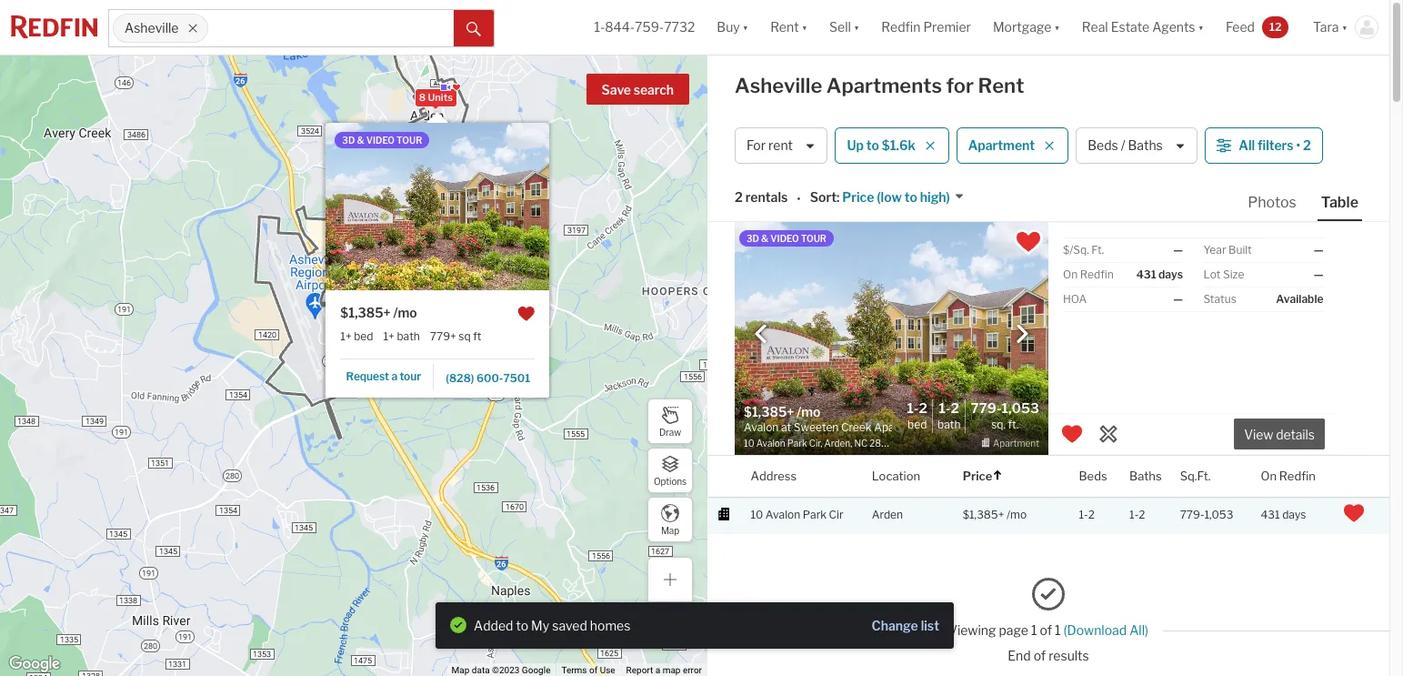 Task type: describe. For each thing, give the bounding box(es) containing it.
779- for 779-1,053 sq. ft.
[[971, 401, 1002, 417]]

sq.
[[992, 418, 1006, 431]]

▾ for buy ▾
[[743, 19, 749, 35]]

lot size
[[1204, 268, 1245, 281]]

rent inside dropdown button
[[771, 19, 799, 35]]

(828) 600-7501
[[446, 371, 531, 385]]

1 vertical spatial tour
[[801, 233, 827, 244]]

a for request
[[392, 369, 398, 383]]

view details
[[1245, 427, 1316, 442]]

map for map
[[661, 525, 680, 535]]

price button
[[963, 456, 1004, 497]]

rent ▾
[[771, 19, 808, 35]]

tour
[[400, 369, 421, 383]]

report a map error
[[627, 665, 702, 675]]

1 vertical spatial baths
[[1130, 468, 1162, 483]]

sell
[[830, 19, 852, 35]]

rent ▾ button
[[760, 0, 819, 55]]

buy ▾ button
[[717, 0, 749, 55]]

request a tour button
[[341, 363, 434, 390]]

request
[[346, 369, 389, 383]]

1 1 from the left
[[1032, 623, 1038, 638]]

terms
[[562, 665, 587, 675]]

▾ for mortgage ▾
[[1055, 19, 1061, 35]]

asheville for asheville apartments for rent
[[735, 74, 823, 97]]

bath
[[938, 418, 961, 431]]

address
[[751, 468, 797, 483]]

up to $1.6k
[[847, 138, 916, 153]]

1 vertical spatial $1,385+ /mo
[[963, 507, 1027, 521]]

— for ft.
[[1174, 243, 1184, 257]]

arden
[[872, 507, 904, 521]]

data
[[472, 665, 490, 675]]

0 vertical spatial 431 days
[[1137, 268, 1184, 281]]

video inside dialog
[[366, 134, 395, 145]]

bed
[[908, 418, 928, 431]]

ft. inside 779-1,053 sq. ft.
[[1009, 418, 1019, 431]]

terms of use
[[562, 665, 616, 675]]

1 vertical spatial 3d
[[747, 233, 760, 244]]

error
[[683, 665, 702, 675]]

favorite button image
[[1014, 227, 1045, 257]]

lot
[[1204, 268, 1221, 281]]

779-1,053 sq. ft.
[[971, 401, 1040, 431]]

tour inside map region
[[397, 134, 422, 145]]

10 avalon park cir
[[751, 507, 844, 521]]

year built
[[1204, 243, 1253, 257]]

rent
[[769, 138, 793, 153]]

1- for bath
[[939, 401, 951, 417]]

terms of use link
[[562, 665, 616, 675]]

1 horizontal spatial 431 days
[[1262, 507, 1307, 521]]

photo of 10 avalon park cir, arden, nc 28704 image inside map region
[[326, 123, 550, 290]]

remove up to $1.6k image
[[925, 140, 936, 151]]

bath
[[397, 329, 420, 343]]

up to $1.6k button
[[836, 127, 950, 164]]

asheville for asheville
[[125, 20, 179, 36]]

(download all) link
[[1064, 623, 1149, 638]]

1+ for 1+ bed
[[341, 329, 352, 343]]

beds button
[[1080, 456, 1108, 497]]

1 vertical spatial video
[[771, 233, 800, 244]]

apartment
[[969, 138, 1036, 153]]

for rent button
[[735, 127, 828, 164]]

draw button
[[648, 399, 693, 444]]

0 vertical spatial ft.
[[1092, 243, 1105, 257]]

10
[[751, 507, 764, 521]]

1,053 for 779-1,053
[[1205, 507, 1234, 521]]

1 vertical spatial redfin
[[1081, 268, 1114, 281]]

1 horizontal spatial rent
[[979, 74, 1025, 97]]

mortgage ▾ button
[[983, 0, 1072, 55]]

high)
[[921, 190, 951, 205]]

0 horizontal spatial 431
[[1137, 268, 1157, 281]]

dialog inside map region
[[326, 112, 550, 397]]

1- down baths button
[[1130, 507, 1139, 521]]

view details link
[[1235, 417, 1326, 450]]

results
[[1049, 647, 1090, 663]]

1+ bath
[[384, 329, 420, 343]]

beds for beds / baths
[[1088, 138, 1119, 153]]

— for built
[[1315, 243, 1324, 257]]

remove
[[539, 623, 588, 639]]

5
[[483, 276, 489, 288]]

google
[[522, 665, 551, 675]]

remove apartment image
[[1045, 140, 1056, 151]]

sell ▾
[[830, 19, 860, 35]]

1- for bed
[[908, 401, 919, 417]]

remove asheville image
[[188, 23, 199, 34]]

779+ sq ft
[[430, 329, 482, 343]]

homes
[[590, 617, 631, 633]]

feed
[[1227, 19, 1256, 35]]

& inside map region
[[357, 134, 364, 145]]

save search button
[[586, 74, 690, 105]]

cir
[[829, 507, 844, 521]]

buy ▾
[[717, 19, 749, 35]]

mortgage ▾ button
[[994, 0, 1061, 55]]

hoa
[[1064, 292, 1087, 306]]

of for use
[[590, 665, 598, 675]]

/mo inside map region
[[394, 305, 417, 321]]

• for filters
[[1297, 138, 1301, 153]]

2 1-2 from the left
[[1130, 507, 1146, 521]]

table button
[[1318, 193, 1363, 221]]

details
[[1277, 427, 1316, 442]]

1 horizontal spatial photo of 10 avalon park cir, arden, nc 28704 image
[[735, 222, 1049, 455]]

7732
[[664, 19, 695, 35]]

sq
[[459, 329, 471, 343]]

0 vertical spatial favorite button checkbox
[[1014, 227, 1045, 257]]

/
[[1122, 138, 1126, 153]]

(low
[[877, 190, 903, 205]]

redfin premier
[[882, 19, 972, 35]]

units for 5 units
[[492, 276, 517, 288]]

to for added to my saved homes
[[516, 617, 529, 633]]

beds / baths
[[1088, 138, 1163, 153]]

price (low to high)
[[843, 190, 951, 205]]

2 inside "1-2 bath"
[[951, 401, 960, 417]]

location
[[872, 468, 921, 483]]

baths inside 'button'
[[1129, 138, 1163, 153]]

apartments
[[827, 74, 943, 97]]

google image
[[5, 652, 65, 676]]

— left status
[[1174, 292, 1184, 306]]

premier
[[924, 19, 972, 35]]

(download
[[1064, 623, 1127, 638]]

1-2 bed
[[908, 401, 928, 431]]

saved
[[552, 617, 588, 633]]

real estate agents ▾
[[1083, 19, 1205, 35]]

map
[[663, 665, 681, 675]]

1 vertical spatial &
[[762, 233, 769, 244]]

$1,385+ inside map region
[[341, 305, 391, 321]]

favorite button image
[[518, 305, 535, 323]]

0 horizontal spatial on
[[1064, 268, 1078, 281]]

tara ▾
[[1314, 19, 1348, 35]]

2 vertical spatial redfin
[[1280, 468, 1316, 483]]

year
[[1204, 243, 1227, 257]]

0 vertical spatial unfavorite this home image
[[1062, 423, 1084, 445]]

▾ for sell ▾
[[854, 19, 860, 35]]

12
[[1270, 20, 1282, 33]]

up
[[847, 138, 864, 153]]

1-2 bath
[[938, 401, 961, 431]]

report a map error link
[[627, 665, 702, 675]]

1 1-2 from the left
[[1080, 507, 1095, 521]]

section containing added to my saved homes
[[436, 602, 954, 649]]

of for results
[[1034, 647, 1047, 663]]

map for map data ©2023 google
[[452, 665, 470, 675]]

3d inside map region
[[342, 134, 355, 145]]

8
[[419, 91, 426, 104]]

viewing page 1 of 1 (download all)
[[949, 623, 1149, 638]]



Task type: vqa. For each thing, say whether or not it's contained in the screenshot.
All)
yes



Task type: locate. For each thing, give the bounding box(es) containing it.
available
[[1277, 292, 1324, 306]]

844-
[[605, 19, 635, 35]]

for
[[747, 138, 766, 153]]

a inside button
[[392, 369, 398, 383]]

0 horizontal spatial tour
[[397, 134, 422, 145]]

beds / baths button
[[1077, 127, 1199, 164]]

1+ bed
[[341, 329, 374, 343]]

map left data
[[452, 665, 470, 675]]

1 vertical spatial 1,053
[[1205, 507, 1234, 521]]

units for 8 units
[[428, 91, 453, 104]]

table
[[1322, 194, 1359, 211]]

0 vertical spatial 431
[[1137, 268, 1157, 281]]

days down on redfin button
[[1283, 507, 1307, 521]]

1 horizontal spatial 431
[[1262, 507, 1281, 521]]

tour down '8'
[[397, 134, 422, 145]]

on up hoa
[[1064, 268, 1078, 281]]

1 horizontal spatial /mo
[[1007, 507, 1027, 521]]

price for price (low to high)
[[843, 190, 875, 205]]

page
[[999, 623, 1029, 638]]

6 ▾ from the left
[[1343, 19, 1348, 35]]

1 horizontal spatial on
[[1262, 468, 1277, 483]]

▾ right tara
[[1343, 19, 1348, 35]]

dialog containing $1,385+
[[326, 112, 550, 397]]

1 horizontal spatial video
[[771, 233, 800, 244]]

on redfin down details
[[1262, 468, 1316, 483]]

$1,385+
[[341, 305, 391, 321], [963, 507, 1005, 521]]

$1,385+ /mo inside map region
[[341, 305, 417, 321]]

1 horizontal spatial price
[[963, 468, 993, 483]]

map region
[[0, 0, 826, 676]]

0 vertical spatial &
[[357, 134, 364, 145]]

1 vertical spatial unfavorite this home image
[[1344, 502, 1366, 524]]

price right ':'
[[843, 190, 875, 205]]

section
[[436, 602, 954, 649]]

1 vertical spatial 431
[[1262, 507, 1281, 521]]

map down options
[[661, 525, 680, 535]]

0 vertical spatial on
[[1064, 268, 1078, 281]]

$1,385+ /mo up bed
[[341, 305, 417, 321]]

2 horizontal spatial redfin
[[1280, 468, 1316, 483]]

4 ▾ from the left
[[1055, 19, 1061, 35]]

1 horizontal spatial on redfin
[[1262, 468, 1316, 483]]

my
[[531, 617, 550, 633]]

None search field
[[209, 10, 454, 46]]

2 ▾ from the left
[[802, 19, 808, 35]]

rent ▾ button
[[771, 0, 808, 55]]

unfavorite this home image
[[1062, 423, 1084, 445], [1344, 502, 1366, 524]]

▾ right agents at the right of page
[[1199, 19, 1205, 35]]

2 vertical spatial of
[[590, 665, 598, 675]]

0 vertical spatial days
[[1159, 268, 1184, 281]]

2 1+ from the left
[[384, 329, 395, 343]]

431 days left lot
[[1137, 268, 1184, 281]]

1 horizontal spatial asheville
[[735, 74, 823, 97]]

remove outline button
[[533, 616, 637, 647]]

1- inside 1-2 bed
[[908, 401, 919, 417]]

1-2 down beds button
[[1080, 507, 1095, 521]]

— for size
[[1315, 268, 1324, 281]]

1 vertical spatial /mo
[[1007, 507, 1027, 521]]

1- left '759-'
[[595, 19, 605, 35]]

431
[[1137, 268, 1157, 281], [1262, 507, 1281, 521]]

on down view
[[1262, 468, 1277, 483]]

sort
[[810, 190, 837, 205]]

sq.ft. button
[[1181, 456, 1211, 497]]

1 right page
[[1032, 623, 1038, 638]]

▾ left sell
[[802, 19, 808, 35]]

/mo
[[394, 305, 417, 321], [1007, 507, 1027, 521]]

0 vertical spatial units
[[428, 91, 453, 104]]

— up available
[[1315, 268, 1324, 281]]

1 horizontal spatial 3d
[[747, 233, 760, 244]]

• for rentals
[[797, 191, 801, 206]]

0 horizontal spatial 1,053
[[1002, 401, 1040, 417]]

0 horizontal spatial /mo
[[394, 305, 417, 321]]

redfin down details
[[1280, 468, 1316, 483]]

1 vertical spatial a
[[656, 665, 661, 675]]

0 vertical spatial 779-
[[971, 401, 1002, 417]]

1 vertical spatial asheville
[[735, 74, 823, 97]]

sq.ft.
[[1181, 468, 1211, 483]]

baths left sq.ft.
[[1130, 468, 1162, 483]]

600-
[[477, 371, 504, 385]]

$1,385+ up bed
[[341, 305, 391, 321]]

5 ▾ from the left
[[1199, 19, 1205, 35]]

favorite button checkbox inside map region
[[518, 305, 535, 323]]

status
[[1204, 292, 1237, 306]]

1 horizontal spatial 779-
[[1181, 507, 1205, 521]]

heading
[[744, 403, 892, 450]]

all filters • 2 button
[[1206, 127, 1324, 164]]

real estate agents ▾ button
[[1072, 0, 1216, 55]]

to right up
[[867, 138, 880, 153]]

1 horizontal spatial redfin
[[1081, 268, 1114, 281]]

beds left /
[[1088, 138, 1119, 153]]

1 vertical spatial favorite button checkbox
[[518, 305, 535, 323]]

of
[[1040, 623, 1053, 638], [1034, 647, 1047, 663], [590, 665, 598, 675]]

days left lot
[[1159, 268, 1184, 281]]

tara
[[1314, 19, 1340, 35]]

3d & video tour down '8'
[[342, 134, 422, 145]]

request a tour
[[346, 369, 421, 383]]

2 vertical spatial to
[[516, 617, 529, 633]]

1,053 inside 779-1,053 sq. ft.
[[1002, 401, 1040, 417]]

to inside button
[[905, 190, 918, 205]]

0 vertical spatial to
[[867, 138, 880, 153]]

asheville apartments for rent
[[735, 74, 1025, 97]]

dialog
[[326, 112, 550, 397]]

to inside section
[[516, 617, 529, 633]]

0 vertical spatial 3d
[[342, 134, 355, 145]]

favorite button checkbox left '$/sq.'
[[1014, 227, 1045, 257]]

to right (low
[[905, 190, 918, 205]]

to for up to $1.6k
[[867, 138, 880, 153]]

1 vertical spatial map
[[452, 665, 470, 675]]

on redfin down "$/sq. ft."
[[1064, 268, 1114, 281]]

units right '8'
[[428, 91, 453, 104]]

7501
[[504, 371, 531, 385]]

779- up sq.
[[971, 401, 1002, 417]]

1 horizontal spatial to
[[867, 138, 880, 153]]

previous button image
[[752, 324, 771, 343]]

video
[[366, 134, 395, 145], [771, 233, 800, 244]]

map inside button
[[661, 525, 680, 535]]

3d & video tour down 2 rentals •
[[747, 233, 827, 244]]

2 inside button
[[1304, 138, 1312, 153]]

1 vertical spatial ft.
[[1009, 418, 1019, 431]]

1 1+ from the left
[[341, 329, 352, 343]]

1 horizontal spatial 1+
[[384, 329, 395, 343]]

2 down baths button
[[1139, 507, 1146, 521]]

0 horizontal spatial redfin
[[882, 19, 921, 35]]

all)
[[1130, 623, 1149, 638]]

ft. right sq.
[[1009, 418, 1019, 431]]

beds for beds
[[1080, 468, 1108, 483]]

431 days down on redfin button
[[1262, 507, 1307, 521]]

1 vertical spatial •
[[797, 191, 801, 206]]

•
[[1297, 138, 1301, 153], [797, 191, 801, 206]]

save search
[[602, 82, 674, 97]]

1 horizontal spatial •
[[1297, 138, 1301, 153]]

redfin down "$/sq. ft."
[[1081, 268, 1114, 281]]

to
[[867, 138, 880, 153], [905, 190, 918, 205], [516, 617, 529, 633]]

0 vertical spatial $1,385+
[[341, 305, 391, 321]]

rent
[[771, 19, 799, 35], [979, 74, 1025, 97]]

1+ for 1+ bath
[[384, 329, 395, 343]]

beds inside 'button'
[[1088, 138, 1119, 153]]

1,053 for 779-1,053 sq. ft.
[[1002, 401, 1040, 417]]

options button
[[648, 448, 693, 493]]

buy ▾ button
[[706, 0, 760, 55]]

3d & video tour inside map region
[[342, 134, 422, 145]]

0 horizontal spatial 779-
[[971, 401, 1002, 417]]

asheville down rent ▾ dropdown button
[[735, 74, 823, 97]]

$1,385+ /mo
[[341, 305, 417, 321], [963, 507, 1027, 521]]

1- up bath
[[939, 401, 951, 417]]

▾ right buy
[[743, 19, 749, 35]]

:
[[837, 190, 840, 205]]

redfin left premier
[[882, 19, 921, 35]]

5 units
[[483, 276, 517, 288]]

0 horizontal spatial units
[[428, 91, 453, 104]]

photo of 10 avalon park cir, arden, nc 28704 image
[[326, 123, 550, 290], [735, 222, 1049, 455]]

viewing
[[949, 623, 997, 638]]

1 up end of results
[[1055, 623, 1061, 638]]

2 up bed
[[919, 401, 928, 417]]

price down sq.
[[963, 468, 993, 483]]

$/sq.
[[1064, 243, 1090, 257]]

units right the 5
[[492, 276, 517, 288]]

of right end
[[1034, 647, 1047, 663]]

a left tour
[[392, 369, 398, 383]]

1 horizontal spatial 3d & video tour
[[747, 233, 827, 244]]

0 horizontal spatial 1
[[1032, 623, 1038, 638]]

a left map
[[656, 665, 661, 675]]

• inside button
[[1297, 138, 1301, 153]]

3 ▾ from the left
[[854, 19, 860, 35]]

0 horizontal spatial ft.
[[1009, 418, 1019, 431]]

map data ©2023 google
[[452, 665, 551, 675]]

0 vertical spatial map
[[661, 525, 680, 535]]

end
[[1008, 647, 1031, 663]]

of left use
[[590, 665, 598, 675]]

1- down beds button
[[1080, 507, 1089, 521]]

list
[[921, 617, 940, 633]]

price for price
[[963, 468, 993, 483]]

0 horizontal spatial &
[[357, 134, 364, 145]]

1-2 down baths button
[[1130, 507, 1146, 521]]

(828)
[[446, 371, 474, 385]]

1 horizontal spatial tour
[[801, 233, 827, 244]]

1,053 up sq.
[[1002, 401, 1040, 417]]

view details button
[[1235, 419, 1326, 450]]

rent right for on the top right of the page
[[979, 74, 1025, 97]]

of up end of results
[[1040, 623, 1053, 638]]

ft. right '$/sq.'
[[1092, 243, 1105, 257]]

0 vertical spatial 3d & video tour
[[342, 134, 422, 145]]

$1,385+ /mo down price button
[[963, 507, 1027, 521]]

favorite button checkbox
[[1014, 227, 1045, 257], [518, 305, 535, 323]]

1+ left bath
[[384, 329, 395, 343]]

tour down sort
[[801, 233, 827, 244]]

redfin
[[882, 19, 921, 35], [1081, 268, 1114, 281], [1280, 468, 1316, 483]]

0 vertical spatial $1,385+ /mo
[[341, 305, 417, 321]]

0 horizontal spatial •
[[797, 191, 801, 206]]

search
[[634, 82, 674, 97]]

baths
[[1129, 138, 1163, 153], [1130, 468, 1162, 483]]

1 horizontal spatial $1,385+ /mo
[[963, 507, 1027, 521]]

real estate agents ▾ link
[[1083, 0, 1205, 55]]

0 horizontal spatial to
[[516, 617, 529, 633]]

next button image
[[1014, 324, 1032, 343]]

2 down beds button
[[1089, 507, 1095, 521]]

0 vertical spatial of
[[1040, 623, 1053, 638]]

1- for 759-
[[595, 19, 605, 35]]

▾ right sell
[[854, 19, 860, 35]]

1+ left bed
[[341, 329, 352, 343]]

1- inside "1-2 bath"
[[939, 401, 951, 417]]

options
[[654, 475, 687, 486]]

0 vertical spatial on redfin
[[1064, 268, 1114, 281]]

0 horizontal spatial 431 days
[[1137, 268, 1184, 281]]

location button
[[872, 456, 921, 497]]

2 inside 1-2 bed
[[919, 401, 928, 417]]

0 horizontal spatial rent
[[771, 19, 799, 35]]

0 horizontal spatial map
[[452, 665, 470, 675]]

to left my
[[516, 617, 529, 633]]

2 1 from the left
[[1055, 623, 1061, 638]]

baths button
[[1130, 456, 1162, 497]]

▾ for tara ▾
[[1343, 19, 1348, 35]]

431 left lot
[[1137, 268, 1157, 281]]

map button
[[648, 497, 693, 542]]

0 horizontal spatial 1-2
[[1080, 507, 1095, 521]]

change
[[872, 617, 919, 633]]

0 vertical spatial redfin
[[882, 19, 921, 35]]

1- up bed
[[908, 401, 919, 417]]

2 horizontal spatial to
[[905, 190, 918, 205]]

0 vertical spatial baths
[[1129, 138, 1163, 153]]

sell ▾ button
[[830, 0, 860, 55]]

▾ right the mortgage at the right top of the page
[[1055, 19, 1061, 35]]

0 horizontal spatial asheville
[[125, 20, 179, 36]]

sell ▾ button
[[819, 0, 871, 55]]

to inside button
[[867, 138, 880, 153]]

779- down sq.ft. button
[[1181, 507, 1205, 521]]

real
[[1083, 19, 1109, 35]]

▾ for rent ▾
[[802, 19, 808, 35]]

all
[[1240, 138, 1256, 153]]

0 vertical spatial •
[[1297, 138, 1301, 153]]

— left year
[[1174, 243, 1184, 257]]

asheville
[[125, 20, 179, 36], [735, 74, 823, 97]]

1 horizontal spatial unfavorite this home image
[[1344, 502, 1366, 524]]

1 vertical spatial beds
[[1080, 468, 1108, 483]]

0 horizontal spatial video
[[366, 134, 395, 145]]

price inside price button
[[963, 468, 993, 483]]

for rent
[[747, 138, 793, 153]]

0 vertical spatial beds
[[1088, 138, 1119, 153]]

end of results
[[1008, 647, 1090, 663]]

759-
[[635, 19, 664, 35]]

1 vertical spatial $1,385+
[[963, 507, 1005, 521]]

1 horizontal spatial units
[[492, 276, 517, 288]]

1 vertical spatial to
[[905, 190, 918, 205]]

mortgage
[[994, 19, 1052, 35]]

1 vertical spatial rent
[[979, 74, 1025, 97]]

on inside button
[[1262, 468, 1277, 483]]

submit search image
[[467, 22, 481, 36]]

bed
[[354, 329, 374, 343]]

avalon
[[766, 507, 801, 521]]

0 horizontal spatial a
[[392, 369, 398, 383]]

1 horizontal spatial days
[[1283, 507, 1307, 521]]

baths right /
[[1129, 138, 1163, 153]]

size
[[1224, 268, 1245, 281]]

2 up bath
[[951, 401, 960, 417]]

1 horizontal spatial 1-2
[[1130, 507, 1146, 521]]

1 vertical spatial on redfin
[[1262, 468, 1316, 483]]

0 vertical spatial video
[[366, 134, 395, 145]]

0 vertical spatial asheville
[[125, 20, 179, 36]]

• inside 2 rentals •
[[797, 191, 801, 206]]

0 horizontal spatial on redfin
[[1064, 268, 1114, 281]]

view
[[1245, 427, 1274, 442]]

favorite button checkbox up 7501
[[518, 305, 535, 323]]

1 vertical spatial on
[[1262, 468, 1277, 483]]

1 vertical spatial 3d & video tour
[[747, 233, 827, 244]]

rent right buy ▾
[[771, 19, 799, 35]]

ft.
[[1092, 243, 1105, 257], [1009, 418, 1019, 431]]

0 horizontal spatial unfavorite this home image
[[1062, 423, 1084, 445]]

2 right filters at top
[[1304, 138, 1312, 153]]

1 vertical spatial units
[[492, 276, 517, 288]]

price (low to high) button
[[840, 189, 965, 206]]

days
[[1159, 268, 1184, 281], [1283, 507, 1307, 521]]

2 inside 2 rentals •
[[735, 190, 743, 205]]

1 horizontal spatial favorite button checkbox
[[1014, 227, 1045, 257]]

mortgage ▾
[[994, 19, 1061, 35]]

1 vertical spatial 779-
[[1181, 507, 1205, 521]]

— down the table button
[[1315, 243, 1324, 257]]

1 vertical spatial of
[[1034, 647, 1047, 663]]

2 left rentals
[[735, 190, 743, 205]]

x-out this home image
[[1098, 423, 1120, 445]]

change list button
[[872, 617, 940, 634]]

0 horizontal spatial 1+
[[341, 329, 352, 343]]

price inside price (low to high) button
[[843, 190, 875, 205]]

1
[[1032, 623, 1038, 638], [1055, 623, 1061, 638]]

asheville left remove asheville icon
[[125, 20, 179, 36]]

0 vertical spatial tour
[[397, 134, 422, 145]]

0 horizontal spatial favorite button checkbox
[[518, 305, 535, 323]]

1-2
[[1080, 507, 1095, 521], [1130, 507, 1146, 521]]

• left sort
[[797, 191, 801, 206]]

1-844-759-7732
[[595, 19, 695, 35]]

0 horizontal spatial $1,385+
[[341, 305, 391, 321]]

beds down x-out this home image
[[1080, 468, 1108, 483]]

1 ▾ from the left
[[743, 19, 749, 35]]

for
[[947, 74, 974, 97]]

1,053 down sq.ft. button
[[1205, 507, 1234, 521]]

779- for 779-1,053
[[1181, 507, 1205, 521]]

779- inside 779-1,053 sq. ft.
[[971, 401, 1002, 417]]

$1,385+ down price button
[[963, 507, 1005, 521]]

0 horizontal spatial days
[[1159, 268, 1184, 281]]

431 down on redfin button
[[1262, 507, 1281, 521]]

779-1,053
[[1181, 507, 1234, 521]]

2
[[1304, 138, 1312, 153], [735, 190, 743, 205], [919, 401, 928, 417], [951, 401, 960, 417], [1089, 507, 1095, 521], [1139, 507, 1146, 521]]

1 horizontal spatial ft.
[[1092, 243, 1105, 257]]

price
[[843, 190, 875, 205], [963, 468, 993, 483]]

(828) 600-7501 link
[[434, 364, 535, 389]]

1 horizontal spatial $1,385+
[[963, 507, 1005, 521]]

• right filters at top
[[1297, 138, 1301, 153]]

a for report
[[656, 665, 661, 675]]



